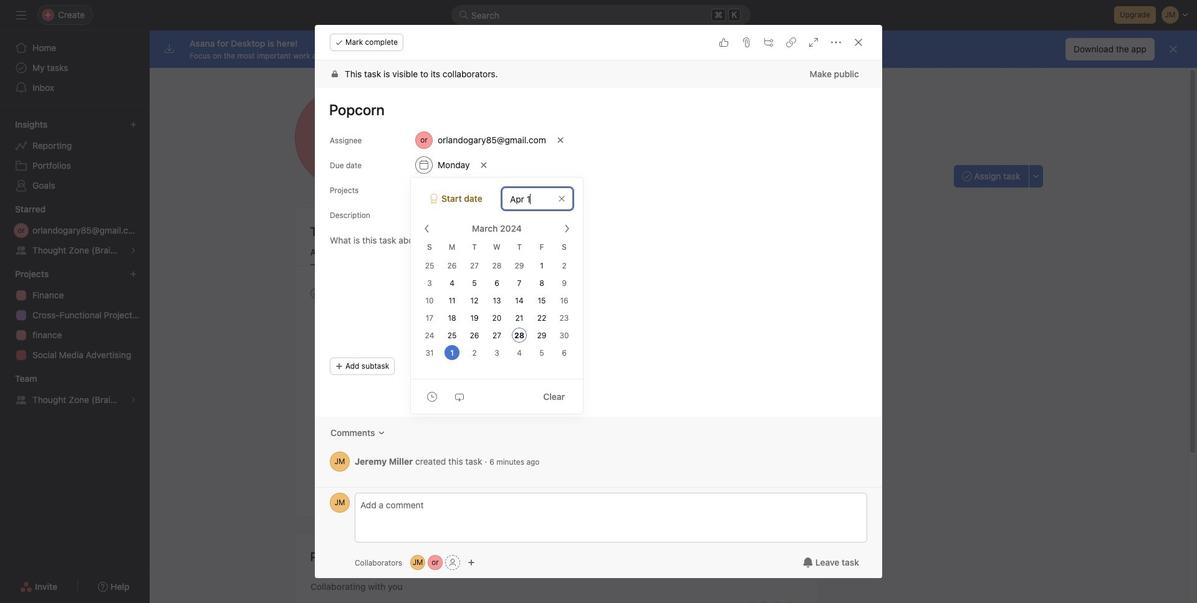 Task type: describe. For each thing, give the bounding box(es) containing it.
comments image
[[378, 430, 385, 437]]

popcorn dialog
[[315, 25, 883, 579]]

attachments: add a file to this task, popcorn image
[[742, 37, 752, 47]]

starred element
[[0, 198, 150, 263]]

0 likes. click to like this task image
[[719, 37, 729, 47]]

open user profile image
[[330, 452, 350, 472]]

open user profile image
[[330, 493, 350, 513]]

Task Name text field
[[321, 95, 868, 124]]

full screen image
[[809, 37, 819, 47]]

close task pane image
[[854, 37, 864, 47]]

set to repeat image
[[455, 392, 465, 402]]

global element
[[0, 31, 150, 105]]

clear due date image
[[481, 162, 488, 169]]

clear due date image
[[558, 195, 566, 203]]

previous month image
[[422, 224, 432, 234]]

prominent image
[[459, 10, 469, 20]]

insights element
[[0, 114, 150, 198]]

Due date text field
[[502, 188, 573, 210]]



Task type: vqa. For each thing, say whether or not it's contained in the screenshot.
Color:
no



Task type: locate. For each thing, give the bounding box(es) containing it.
main content
[[315, 60, 883, 488]]

0 horizontal spatial add or remove collaborators image
[[428, 556, 443, 571]]

more actions for this task image
[[831, 37, 841, 47]]

1 horizontal spatial add or remove collaborators image
[[468, 559, 475, 567]]

add time image
[[427, 392, 437, 402]]

add subtask image
[[764, 37, 774, 47]]

remove assignee image
[[557, 137, 564, 144]]

tasks tabs tab list
[[295, 246, 818, 266]]

hide sidebar image
[[16, 10, 26, 20]]

copy task link image
[[786, 37, 796, 47]]

mark complete image
[[308, 286, 323, 301]]

Mark complete checkbox
[[308, 286, 323, 301]]

add or remove collaborators image
[[410, 556, 425, 571]]

projects element
[[0, 263, 150, 368]]

dismiss image
[[1169, 44, 1179, 54]]

next month image
[[562, 224, 572, 234]]

teams element
[[0, 368, 150, 413]]

add or remove collaborators image
[[428, 556, 443, 571], [468, 559, 475, 567]]



